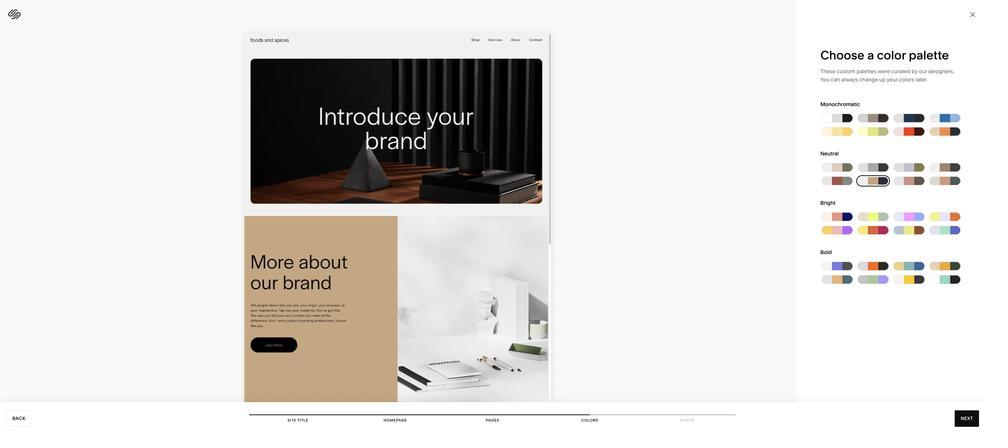 Task type: locate. For each thing, give the bounding box(es) containing it.
pages
[[486, 419, 499, 423]]

next button
[[955, 411, 979, 427]]

custom
[[837, 68, 855, 75]]

a
[[867, 48, 874, 63]]

back
[[12, 416, 25, 422]]

palettes
[[857, 68, 877, 75]]

up
[[879, 76, 886, 83]]

neutral
[[821, 150, 839, 157]]

these custom palettes were curated by our designers. you can always change up your colors later.
[[821, 68, 954, 83]]

back button
[[6, 411, 32, 427]]

monochromatic
[[821, 101, 860, 108]]

curated
[[891, 68, 911, 75]]

fonts
[[681, 419, 694, 423]]

can
[[831, 76, 840, 83]]

homepage
[[384, 419, 407, 423]]



Task type: vqa. For each thing, say whether or not it's contained in the screenshot.
These custom palettes were curated by our designers. You can always change up your colors later.
yes



Task type: describe. For each thing, give the bounding box(es) containing it.
always
[[841, 76, 858, 83]]

change
[[859, 76, 878, 83]]

title
[[297, 419, 308, 423]]

your
[[887, 76, 898, 83]]

you
[[821, 76, 830, 83]]

next
[[961, 416, 973, 422]]

bold
[[821, 249, 832, 256]]

site title
[[288, 419, 308, 423]]

choose
[[821, 48, 865, 63]]

colors
[[582, 419, 598, 423]]

were
[[878, 68, 890, 75]]

site
[[288, 419, 296, 423]]

designers.
[[928, 68, 954, 75]]

palette
[[909, 48, 949, 63]]

color
[[877, 48, 906, 63]]

our
[[919, 68, 927, 75]]

choose a color palette
[[821, 48, 949, 63]]

colors
[[899, 76, 914, 83]]

bright
[[821, 200, 836, 207]]

these
[[821, 68, 836, 75]]

by
[[912, 68, 918, 75]]

later.
[[916, 76, 928, 83]]



